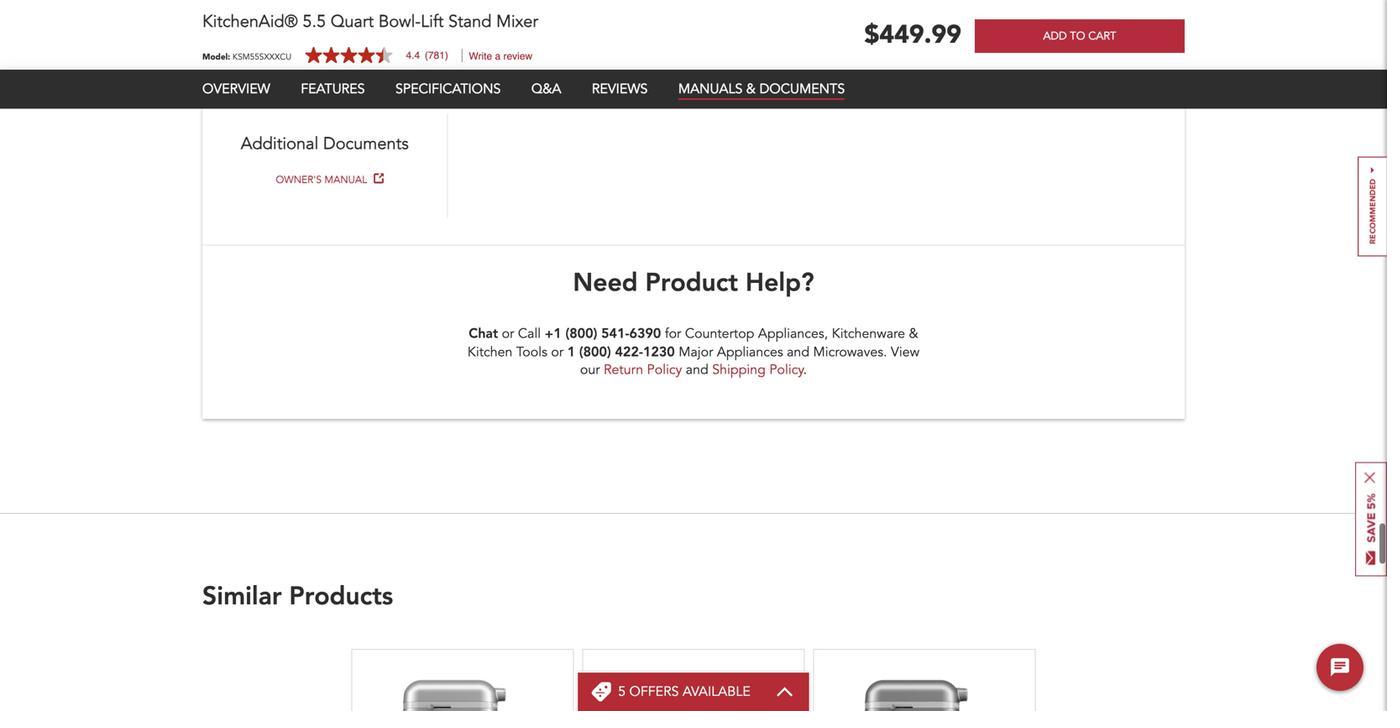 Task type: describe. For each thing, give the bounding box(es) containing it.
write
[[469, 50, 492, 62]]

manuals
[[678, 80, 743, 98]]

our
[[580, 361, 600, 379]]

chevron icon image
[[776, 687, 794, 697]]

2 policy from the left
[[769, 361, 803, 379]]

7 quart bowl-lift stand mixer with redesigned premium touchpoints image
[[857, 675, 992, 711]]

shipping policy link
[[712, 361, 803, 379]]

need product help?
[[573, 265, 814, 298]]

return policy and shipping policy .
[[604, 361, 807, 379]]

features
[[301, 80, 365, 98]]

kitchenaid®
[[202, 10, 298, 33]]

1 horizontal spatial documents
[[760, 80, 845, 98]]

1 (800) 422-1230
[[567, 342, 675, 360]]

call
[[518, 324, 541, 343]]

offers
[[629, 683, 679, 701]]

appliances,
[[758, 324, 828, 343]]

1230
[[643, 342, 675, 360]]

1 vertical spatial documents
[[323, 132, 409, 155]]

manuals & documents
[[678, 80, 845, 98]]

additional documents
[[241, 132, 409, 155]]

q&a link
[[531, 80, 561, 98]]

4.4 (781)
[[406, 50, 448, 61]]

owner's manual link
[[276, 173, 367, 187]]

1 vertical spatial (800)
[[579, 342, 611, 360]]

chat
[[469, 324, 498, 342]]

reviews link
[[592, 80, 648, 98]]

kitchenware
[[832, 324, 905, 343]]

bowl-
[[378, 10, 421, 33]]

additional
[[241, 132, 319, 155]]

quart
[[331, 10, 374, 33]]

kitchenaid® 5.5 quart bowl-lift stand mixer
[[202, 10, 538, 33]]

add to cart
[[1043, 29, 1116, 44]]

return
[[604, 361, 643, 379]]

similar products
[[202, 578, 393, 611]]

1 kitchenaid® 7 quart bowl-lift stand mixer image from the left
[[395, 675, 530, 711]]

features link
[[301, 80, 365, 98]]

write a review button
[[469, 50, 533, 62]]

review
[[503, 50, 533, 62]]

and for microwaves.
[[787, 343, 810, 361]]

product
[[645, 265, 738, 298]]

available
[[683, 683, 751, 701]]

stand
[[448, 10, 492, 33]]



Task type: vqa. For each thing, say whether or not it's contained in the screenshot.
Product
yes



Task type: locate. For each thing, give the bounding box(es) containing it.
or left the '1'
[[551, 343, 564, 361]]

5.5
[[303, 10, 326, 33]]

0 vertical spatial (800)
[[565, 324, 597, 342]]

products
[[289, 578, 393, 611]]

6390
[[629, 324, 661, 342]]

(800)
[[565, 324, 597, 342], [579, 342, 611, 360]]

1 policy from the left
[[647, 361, 682, 379]]

1 horizontal spatial or
[[551, 343, 564, 361]]

5
[[618, 683, 626, 701]]

1 horizontal spatial and
[[787, 343, 810, 361]]

chat or call +1 (800) 541-6390
[[469, 324, 661, 343]]

policy down 1230
[[647, 361, 682, 379]]

microwaves.
[[813, 343, 887, 361]]

or
[[502, 324, 514, 343], [551, 343, 564, 361]]

.
[[803, 361, 807, 379]]

and left shipping
[[686, 361, 709, 379]]

mixer
[[496, 10, 538, 33]]

to
[[1070, 29, 1085, 44]]

5 offers available
[[618, 683, 751, 701]]

$449.99
[[865, 18, 961, 52]]

kitchenaid® 7 quart bowl-lift stand mixer image
[[395, 675, 530, 711], [626, 675, 761, 711]]

owner's
[[276, 173, 322, 187]]

major appliances and microwaves. view our
[[580, 343, 920, 379]]

similar
[[202, 578, 282, 611]]

& right kitchenware
[[909, 324, 918, 343]]

heading containing 5
[[618, 683, 751, 701]]

or inside for countertop appliances, kitchenware & kitchen tools or
[[551, 343, 564, 361]]

1 horizontal spatial &
[[909, 324, 918, 343]]

overview
[[202, 80, 270, 98]]

0 vertical spatial &
[[746, 80, 756, 98]]

view
[[891, 343, 920, 361]]

0 horizontal spatial kitchenaid® 7 quart bowl-lift stand mixer image
[[395, 675, 530, 711]]

(800) up our
[[579, 342, 611, 360]]

policy
[[647, 361, 682, 379], [769, 361, 803, 379]]

need
[[573, 265, 638, 298]]

for
[[665, 324, 681, 343]]

& right manuals
[[746, 80, 756, 98]]

and inside 'major appliances and microwaves. view our'
[[787, 343, 810, 361]]

1 horizontal spatial kitchenaid® 7 quart bowl-lift stand mixer image
[[626, 675, 761, 711]]

0 horizontal spatial documents
[[323, 132, 409, 155]]

ksm55sxxxcu
[[233, 51, 292, 62]]

for countertop appliances, kitchenware & kitchen tools or
[[468, 324, 918, 361]]

2 kitchenaid® 7 quart bowl-lift stand mixer image from the left
[[626, 675, 761, 711]]

model: ksm55sxxxcu
[[202, 51, 292, 62]]

policy down appliances,
[[769, 361, 803, 379]]

documents
[[760, 80, 845, 98], [323, 132, 409, 155]]

specifications link
[[395, 80, 501, 98]]

heading
[[618, 683, 751, 701]]

lift
[[421, 10, 444, 33]]

tools
[[516, 343, 547, 361]]

or left "call"
[[502, 324, 514, 343]]

kitchen
[[468, 343, 513, 361]]

422-
[[615, 342, 643, 360]]

0 horizontal spatial and
[[686, 361, 709, 379]]

4.4
[[406, 50, 420, 61]]

cart
[[1088, 29, 1116, 44]]

and right appliances
[[787, 343, 810, 361]]

541-
[[601, 324, 629, 342]]

(800) inside chat or call +1 (800) 541-6390
[[565, 324, 597, 342]]

countertop
[[685, 324, 754, 343]]

& inside for countertop appliances, kitchenware & kitchen tools or
[[909, 324, 918, 343]]

model:
[[202, 51, 230, 62]]

add
[[1043, 29, 1067, 44]]

reviews
[[592, 80, 648, 98]]

manual
[[324, 173, 367, 187]]

&
[[746, 80, 756, 98], [909, 324, 918, 343]]

add to cart button
[[975, 19, 1185, 53]]

close image
[[1364, 472, 1375, 483]]

1 horizontal spatial policy
[[769, 361, 803, 379]]

promo tag image
[[591, 682, 611, 702]]

and for shipping
[[686, 361, 709, 379]]

0 horizontal spatial &
[[746, 80, 756, 98]]

or inside chat or call +1 (800) 541-6390
[[502, 324, 514, 343]]

major
[[679, 343, 713, 361]]

write a review
[[469, 50, 533, 62]]

recommendations image
[[1358, 156, 1387, 256]]

1 vertical spatial &
[[909, 324, 918, 343]]

1
[[567, 342, 575, 360]]

+1
[[545, 324, 562, 342]]

appliances
[[717, 343, 783, 361]]

a
[[495, 50, 501, 62]]

manuals & documents link
[[678, 80, 845, 100]]

and
[[787, 343, 810, 361], [686, 361, 709, 379]]

help?
[[746, 265, 814, 298]]

(800) up the '1'
[[565, 324, 597, 342]]

0 horizontal spatial or
[[502, 324, 514, 343]]

shipping
[[712, 361, 766, 379]]

0 horizontal spatial policy
[[647, 361, 682, 379]]

owner's manual
[[276, 173, 367, 187]]

(781)
[[425, 50, 448, 61]]

return policy link
[[604, 361, 682, 379]]

0 vertical spatial documents
[[760, 80, 845, 98]]

specifications
[[395, 80, 501, 98]]

q&a
[[531, 80, 561, 98]]

overview link
[[202, 80, 270, 98]]



